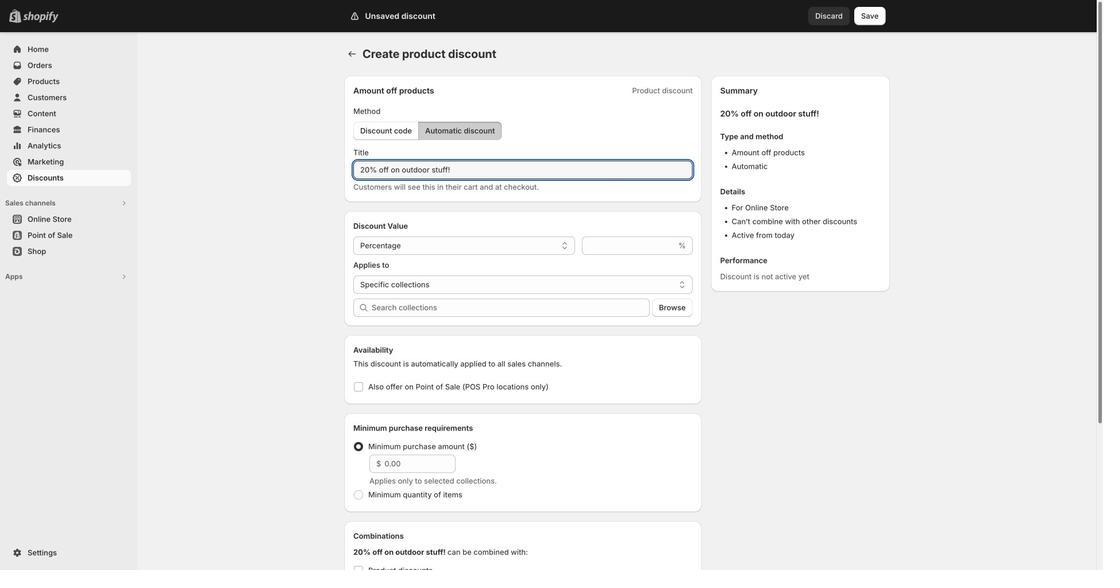 Task type: locate. For each thing, give the bounding box(es) containing it.
None text field
[[582, 237, 677, 255]]

shopify image
[[23, 11, 59, 23]]

0.00 text field
[[385, 455, 456, 474]]

None text field
[[354, 161, 693, 179]]

Search collections text field
[[372, 299, 650, 317]]



Task type: vqa. For each thing, say whether or not it's contained in the screenshot.
the bottom Data
no



